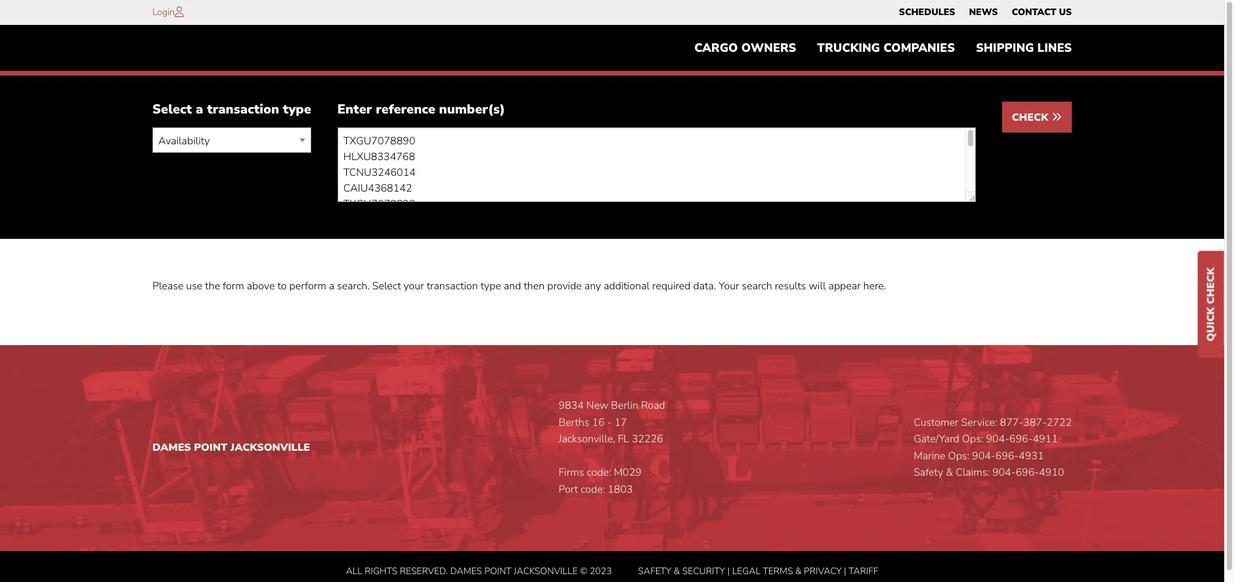 Task type: locate. For each thing, give the bounding box(es) containing it.
a
[[196, 101, 203, 119], [329, 279, 334, 294]]

lines
[[1038, 40, 1072, 56]]

check
[[1012, 111, 1052, 125], [1204, 268, 1219, 304]]

| left tariff "link"
[[844, 565, 847, 578]]

port
[[559, 483, 578, 497]]

schedules link
[[899, 3, 956, 22]]

ops: down service: at the bottom of the page
[[962, 432, 984, 447]]

quick check
[[1204, 268, 1219, 342]]

claims:
[[956, 466, 990, 481]]

&
[[946, 466, 953, 481], [674, 565, 680, 578], [796, 565, 802, 578]]

0 horizontal spatial dames
[[152, 441, 191, 455]]

code:
[[587, 466, 611, 481], [581, 483, 605, 497]]

0 vertical spatial check
[[1012, 111, 1052, 125]]

select
[[152, 101, 192, 119], [372, 279, 401, 294]]

0 vertical spatial ops:
[[962, 432, 984, 447]]

1 horizontal spatial safety
[[914, 466, 944, 481]]

please use the form above to perform a search. select your transaction type and then provide any additional required data. your search results will appear here.
[[152, 279, 887, 294]]

jacksonville
[[231, 441, 310, 455], [514, 565, 578, 578]]

cargo owners link
[[684, 35, 807, 61]]

0 vertical spatial point
[[194, 441, 228, 455]]

point
[[194, 441, 228, 455], [485, 565, 512, 578]]

1 vertical spatial select
[[372, 279, 401, 294]]

2 horizontal spatial &
[[946, 466, 953, 481]]

to
[[278, 279, 287, 294]]

1 vertical spatial point
[[485, 565, 512, 578]]

terms
[[763, 565, 793, 578]]

safety left security
[[638, 565, 672, 578]]

0 vertical spatial transaction
[[207, 101, 279, 119]]

safety
[[914, 466, 944, 481], [638, 565, 672, 578]]

1 vertical spatial 904-
[[972, 449, 996, 464]]

menu bar down schedules link
[[684, 35, 1083, 61]]

& right terms
[[796, 565, 802, 578]]

cargo owners
[[695, 40, 797, 56]]

1 horizontal spatial transaction
[[427, 279, 478, 294]]

code: up 1803 at the bottom of page
[[587, 466, 611, 481]]

safety down marine
[[914, 466, 944, 481]]

code: right "port"
[[581, 483, 605, 497]]

your
[[719, 279, 740, 294]]

footer
[[0, 346, 1225, 583]]

please
[[152, 279, 184, 294]]

service:
[[962, 416, 998, 430]]

0 vertical spatial type
[[283, 101, 311, 119]]

1 horizontal spatial dames
[[450, 565, 482, 578]]

footer containing 9834 new berlin road
[[0, 346, 1225, 583]]

| left legal
[[728, 565, 730, 578]]

877-
[[1000, 416, 1024, 430]]

dames point jacksonville
[[152, 441, 310, 455]]

& left claims: at bottom
[[946, 466, 953, 481]]

0 horizontal spatial select
[[152, 101, 192, 119]]

angle double right image
[[1052, 112, 1062, 122]]

type left enter
[[283, 101, 311, 119]]

type left and
[[481, 279, 501, 294]]

4910
[[1039, 466, 1065, 481]]

reserved.
[[400, 565, 448, 578]]

0 vertical spatial jacksonville
[[231, 441, 310, 455]]

1 vertical spatial type
[[481, 279, 501, 294]]

companies
[[884, 40, 955, 56]]

1 vertical spatial check
[[1204, 268, 1219, 304]]

1 vertical spatial safety
[[638, 565, 672, 578]]

ops: up claims: at bottom
[[948, 449, 970, 464]]

|
[[728, 565, 730, 578], [844, 565, 847, 578]]

0 vertical spatial menu bar
[[892, 3, 1079, 22]]

0 horizontal spatial |
[[728, 565, 730, 578]]

dames
[[152, 441, 191, 455], [450, 565, 482, 578]]

16
[[592, 416, 605, 430]]

0 horizontal spatial transaction
[[207, 101, 279, 119]]

0 horizontal spatial type
[[283, 101, 311, 119]]

0 horizontal spatial check
[[1012, 111, 1052, 125]]

1 vertical spatial transaction
[[427, 279, 478, 294]]

ops:
[[962, 432, 984, 447], [948, 449, 970, 464]]

904- up claims: at bottom
[[972, 449, 996, 464]]

road
[[641, 399, 665, 413]]

privacy
[[804, 565, 842, 578]]

1 horizontal spatial check
[[1204, 268, 1219, 304]]

1 horizontal spatial select
[[372, 279, 401, 294]]

0 horizontal spatial jacksonville
[[231, 441, 310, 455]]

1 vertical spatial menu bar
[[684, 35, 1083, 61]]

904- right claims: at bottom
[[993, 466, 1016, 481]]

marine
[[914, 449, 946, 464]]

4931
[[1019, 449, 1044, 464]]

& left security
[[674, 565, 680, 578]]

0 vertical spatial a
[[196, 101, 203, 119]]

schedules
[[899, 6, 956, 18]]

type
[[283, 101, 311, 119], [481, 279, 501, 294]]

fl
[[618, 432, 629, 447]]

1 horizontal spatial |
[[844, 565, 847, 578]]

1 vertical spatial 696-
[[996, 449, 1019, 464]]

gate/yard
[[914, 432, 960, 447]]

& inside customer service: 877-387-2722 gate/yard ops: 904-696-4911 marine ops: 904-696-4931 safety & claims: 904-696-4910
[[946, 466, 953, 481]]

0 vertical spatial safety
[[914, 466, 944, 481]]

above
[[247, 279, 275, 294]]

0 horizontal spatial a
[[196, 101, 203, 119]]

customer service: 877-387-2722 gate/yard ops: 904-696-4911 marine ops: 904-696-4931 safety & claims: 904-696-4910
[[914, 416, 1072, 481]]

904-
[[986, 432, 1010, 447], [972, 449, 996, 464], [993, 466, 1016, 481]]

menu bar
[[892, 3, 1079, 22], [684, 35, 1083, 61]]

696-
[[1010, 432, 1033, 447], [996, 449, 1019, 464], [1016, 466, 1039, 481]]

menu bar up the shipping
[[892, 3, 1079, 22]]

1 horizontal spatial type
[[481, 279, 501, 294]]

1 vertical spatial jacksonville
[[514, 565, 578, 578]]

0 vertical spatial dames
[[152, 441, 191, 455]]

trucking companies link
[[807, 35, 966, 61]]

Enter reference number(s) text field
[[338, 128, 976, 203]]

shipping
[[976, 40, 1034, 56]]

904- down 877-
[[986, 432, 1010, 447]]

transaction
[[207, 101, 279, 119], [427, 279, 478, 294]]

us
[[1059, 6, 1072, 18]]

1 horizontal spatial a
[[329, 279, 334, 294]]

news link
[[969, 3, 998, 22]]

tariff link
[[849, 565, 879, 578]]



Task type: describe. For each thing, give the bounding box(es) containing it.
all rights reserved. dames point jacksonville © 2023
[[346, 565, 612, 578]]

perform
[[289, 279, 326, 294]]

appear
[[829, 279, 861, 294]]

and
[[504, 279, 521, 294]]

data.
[[694, 279, 716, 294]]

reference
[[376, 101, 436, 119]]

cargo
[[695, 40, 738, 56]]

1 horizontal spatial &
[[796, 565, 802, 578]]

9834 new berlin road berths 16 - 17 jacksonville, fl 32226
[[559, 399, 665, 447]]

enter
[[338, 101, 372, 119]]

0 horizontal spatial &
[[674, 565, 680, 578]]

quick
[[1204, 307, 1219, 342]]

then
[[524, 279, 545, 294]]

customer
[[914, 416, 959, 430]]

2 | from the left
[[844, 565, 847, 578]]

trucking
[[818, 40, 880, 56]]

firms code:  m029 port code:  1803
[[559, 466, 642, 497]]

4911
[[1033, 432, 1058, 447]]

all
[[346, 565, 363, 578]]

form
[[223, 279, 244, 294]]

1 horizontal spatial jacksonville
[[514, 565, 578, 578]]

use
[[186, 279, 203, 294]]

new
[[587, 399, 609, 413]]

1 vertical spatial code:
[[581, 483, 605, 497]]

©
[[580, 565, 588, 578]]

1 horizontal spatial point
[[485, 565, 512, 578]]

search
[[742, 279, 772, 294]]

387-
[[1024, 416, 1047, 430]]

check inside button
[[1012, 111, 1052, 125]]

login link
[[152, 6, 175, 18]]

trucking companies
[[818, 40, 955, 56]]

the
[[205, 279, 220, 294]]

1 vertical spatial ops:
[[948, 449, 970, 464]]

your
[[404, 279, 424, 294]]

legal
[[732, 565, 761, 578]]

check button
[[1002, 102, 1072, 133]]

0 vertical spatial select
[[152, 101, 192, 119]]

required
[[652, 279, 691, 294]]

select a transaction type
[[152, 101, 311, 119]]

menu bar containing cargo owners
[[684, 35, 1083, 61]]

17
[[615, 416, 627, 430]]

2722
[[1047, 416, 1072, 430]]

0 vertical spatial 904-
[[986, 432, 1010, 447]]

additional
[[604, 279, 650, 294]]

owners
[[742, 40, 797, 56]]

m029
[[614, 466, 642, 481]]

safety & security link
[[638, 565, 725, 578]]

menu bar containing schedules
[[892, 3, 1079, 22]]

rights
[[365, 565, 398, 578]]

0 horizontal spatial safety
[[638, 565, 672, 578]]

contact
[[1012, 6, 1057, 18]]

enter reference number(s)
[[338, 101, 505, 119]]

1 vertical spatial a
[[329, 279, 334, 294]]

any
[[585, 279, 601, 294]]

0 horizontal spatial point
[[194, 441, 228, 455]]

32226
[[632, 432, 664, 447]]

quick check link
[[1198, 251, 1225, 358]]

0 vertical spatial code:
[[587, 466, 611, 481]]

jacksonville,
[[559, 432, 615, 447]]

login
[[152, 6, 175, 18]]

2023
[[590, 565, 612, 578]]

shipping lines link
[[966, 35, 1083, 61]]

2 vertical spatial 696-
[[1016, 466, 1039, 481]]

9834
[[559, 399, 584, 413]]

1 vertical spatial dames
[[450, 565, 482, 578]]

user image
[[175, 7, 184, 17]]

1 | from the left
[[728, 565, 730, 578]]

-
[[608, 416, 612, 430]]

search.
[[337, 279, 370, 294]]

provide
[[547, 279, 582, 294]]

legal terms & privacy link
[[732, 565, 842, 578]]

1803
[[608, 483, 633, 497]]

contact us link
[[1012, 3, 1072, 22]]

safety inside customer service: 877-387-2722 gate/yard ops: 904-696-4911 marine ops: 904-696-4931 safety & claims: 904-696-4910
[[914, 466, 944, 481]]

results
[[775, 279, 806, 294]]

news
[[969, 6, 998, 18]]

security
[[682, 565, 725, 578]]

0 vertical spatial 696-
[[1010, 432, 1033, 447]]

firms
[[559, 466, 584, 481]]

will
[[809, 279, 826, 294]]

here.
[[864, 279, 887, 294]]

contact us
[[1012, 6, 1072, 18]]

tariff
[[849, 565, 879, 578]]

2 vertical spatial 904-
[[993, 466, 1016, 481]]

berlin
[[611, 399, 639, 413]]

safety & security | legal terms & privacy | tariff
[[638, 565, 879, 578]]

berths
[[559, 416, 590, 430]]

number(s)
[[439, 101, 505, 119]]

shipping lines
[[976, 40, 1072, 56]]



Task type: vqa. For each thing, say whether or not it's contained in the screenshot.
"firms code:  m029"
no



